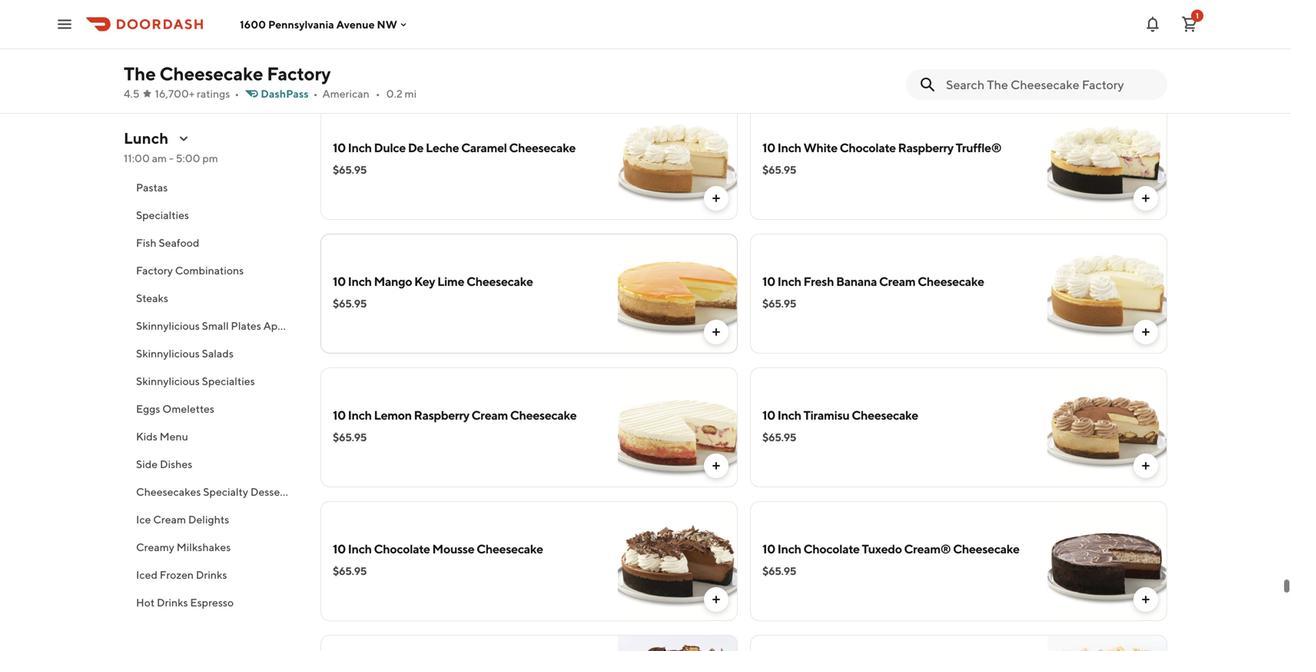 Task type: vqa. For each thing, say whether or not it's contained in the screenshot.
'Add' button corresponding to Chicken REGULAR
no



Task type: describe. For each thing, give the bounding box(es) containing it.
1
[[1197, 11, 1200, 20]]

skinnylicious salads
[[136, 347, 234, 360]]

inch for 10 inch white chocolate raspberry truffle®
[[778, 140, 802, 155]]

1600
[[240, 18, 266, 31]]

eggs omelettes button
[[124, 395, 302, 423]]

skinnylicious for skinnylicious small plates appetizers
[[136, 320, 200, 332]]

white
[[804, 140, 838, 155]]

kids menu button
[[124, 423, 302, 451]]

delights
[[188, 513, 229, 526]]

pastas
[[136, 181, 168, 194]]

5:00
[[176, 152, 200, 165]]

plates
[[231, 320, 261, 332]]

kids menu
[[136, 430, 188, 443]]

ice
[[136, 513, 151, 526]]

1 horizontal spatial specialties
[[202, 375, 255, 388]]

16,700+ ratings •
[[155, 87, 239, 100]]

add item to cart image for 10 inch chocolate tuxedo cream® cheesecake
[[1140, 594, 1153, 606]]

10 for 10 inch fresh banana cream cheesecake
[[763, 274, 776, 289]]

creamy milkshakes button
[[124, 534, 302, 561]]

skinnylicious small plates appetizers button
[[124, 312, 317, 340]]

10 for 10 inch chocolate mousse cheesecake
[[333, 542, 346, 556]]

tiramisu
[[804, 408, 850, 423]]

cream®
[[905, 542, 951, 556]]

pm
[[203, 152, 218, 165]]

add item to cart image for 10 inch dulce de leche caramel cheesecake
[[711, 192, 723, 205]]

specialty
[[203, 486, 248, 498]]

de
[[408, 140, 424, 155]]

add item to cart image for 10 inch mango key lime cheesecake
[[711, 326, 723, 338]]

inch for 10 inch chocolate mousse cheesecake
[[348, 542, 372, 556]]

• for dashpass •
[[313, 87, 318, 100]]

avenue
[[337, 18, 375, 31]]

creamy
[[136, 541, 174, 554]]

steaks button
[[124, 285, 302, 312]]

10 inch lemon raspberry cream cheesecake
[[333, 408, 577, 423]]

velvet
[[448, 7, 483, 21]]

glamburgers and sandwiches button
[[124, 146, 302, 174]]

desserts
[[251, 486, 293, 498]]

skinnylicious specialties button
[[124, 368, 302, 395]]

hot drinks espresso button
[[124, 589, 302, 617]]

hot drinks espresso
[[136, 596, 234, 609]]

red
[[424, 7, 446, 21]]

lemon
[[374, 408, 412, 423]]

0 vertical spatial factory
[[267, 63, 331, 85]]

key
[[415, 274, 435, 289]]

american
[[323, 87, 370, 100]]

factory inside button
[[136, 264, 173, 277]]

ice cream delights
[[136, 513, 229, 526]]

cheesecakes specialty desserts button
[[124, 478, 302, 506]]

steaks
[[136, 292, 168, 305]]

iced frozen drinks
[[136, 569, 227, 581]]

dashpass
[[261, 87, 309, 100]]

menu
[[160, 430, 188, 443]]

glamburgers
[[136, 153, 200, 166]]

cream for banana
[[880, 274, 916, 289]]

16,700+
[[155, 87, 195, 100]]

10 for 10 inch ultimate red velvet cake cheesecake™
[[333, 7, 346, 21]]

$65.95 for 10 inch white chocolate raspberry truffle®
[[763, 163, 797, 176]]

chocolate right white
[[840, 140, 896, 155]]

0.2
[[387, 87, 403, 100]]

$65.95 for 10 inch mango key lime cheesecake
[[333, 297, 367, 310]]

10 inch chocolate tuxedo cream® cheesecake
[[763, 542, 1020, 556]]

10 inch dulce de leche caramel cheesecake
[[333, 140, 576, 155]]

lunch
[[124, 129, 169, 147]]

$65.95 for 10 inch fresh banana cream cheesecake
[[763, 297, 797, 310]]

nw
[[377, 18, 397, 31]]

the
[[124, 63, 156, 85]]

mango
[[374, 274, 412, 289]]

truffle®
[[956, 140, 1002, 155]]

$65.95 for 10 inch chocolate tuxedo cream® cheesecake
[[763, 565, 797, 578]]

10 inch lemon raspberry cream cheesecake image
[[618, 368, 738, 488]]

dashpass •
[[261, 87, 318, 100]]

open menu image
[[55, 15, 74, 33]]

the cheesecake factory
[[124, 63, 331, 85]]

10 inch lemon meringue cheesecake image
[[1048, 635, 1168, 651]]

menus image
[[178, 132, 190, 145]]

small
[[202, 320, 229, 332]]

1600 pennsylvania avenue nw button
[[240, 18, 410, 31]]

cake
[[485, 7, 514, 21]]

11:00 am - 5:00 pm
[[124, 152, 218, 165]]

seafood
[[159, 236, 200, 249]]

inch for 10 inch tiramisu cheesecake
[[778, 408, 802, 423]]

ratings
[[197, 87, 230, 100]]

drinks inside 'button'
[[157, 596, 188, 609]]

appetizers
[[263, 320, 317, 332]]

skinnylicious small plates appetizers
[[136, 320, 317, 332]]

cheesecakes specialty desserts
[[136, 486, 293, 498]]

skinnylicious specialties
[[136, 375, 255, 388]]

inch for 10 inch dulce de leche caramel cheesecake
[[348, 140, 372, 155]]

1 • from the left
[[235, 87, 239, 100]]

$65.95 for 10 inch tiramisu cheesecake
[[763, 431, 797, 444]]



Task type: locate. For each thing, give the bounding box(es) containing it.
1 vertical spatial factory
[[136, 264, 173, 277]]

10 inch tiramisu cheesecake image
[[1048, 368, 1168, 488]]

2 vertical spatial skinnylicious
[[136, 375, 200, 388]]

cheesecakes
[[136, 486, 201, 498]]

combinations
[[175, 264, 244, 277]]

chocolate for 10 inch chocolate tuxedo cream® cheesecake
[[804, 542, 860, 556]]

10 inch mango key lime cheesecake image
[[618, 234, 738, 354]]

chocolate for 10 inch chocolate mousse cheesecake
[[374, 542, 430, 556]]

omelettes
[[162, 403, 215, 415]]

notification bell image
[[1144, 15, 1163, 33]]

0 vertical spatial drinks
[[196, 569, 227, 581]]

10 inch ultimate red velvet cake cheesecake™
[[333, 7, 593, 21]]

1 horizontal spatial cream
[[472, 408, 508, 423]]

banana
[[837, 274, 877, 289]]

1 button
[[1175, 9, 1206, 40]]

3 skinnylicious from the top
[[136, 375, 200, 388]]

mi
[[405, 87, 417, 100]]

10 inch reese's® peanut butter chocolate cake cheesecake image
[[1048, 0, 1168, 86]]

add item to cart image for 10 inch white chocolate raspberry truffle®
[[1140, 192, 1153, 205]]

inch for 10 inch mango key lime cheesecake
[[348, 274, 372, 289]]

2 • from the left
[[313, 87, 318, 100]]

3 • from the left
[[376, 87, 380, 100]]

2 horizontal spatial •
[[376, 87, 380, 100]]

11:00
[[124, 152, 150, 165]]

10 for 10 inch dulce de leche caramel cheesecake
[[333, 140, 346, 155]]

specialties down salads
[[202, 375, 255, 388]]

10 inch tiramisu cheesecake
[[763, 408, 919, 423]]

raspberry right the lemon in the left of the page
[[414, 408, 470, 423]]

milkshakes
[[177, 541, 231, 554]]

hot
[[136, 596, 155, 609]]

1 vertical spatial specialties
[[202, 375, 255, 388]]

factory up steaks
[[136, 264, 173, 277]]

eggs
[[136, 403, 160, 415]]

add item to cart image for 10 inch tiramisu cheesecake
[[1140, 460, 1153, 472]]

0 horizontal spatial factory
[[136, 264, 173, 277]]

1 skinnylicious from the top
[[136, 320, 200, 332]]

10 for 10 inch lemon raspberry cream cheesecake
[[333, 408, 346, 423]]

specialties up fish seafood
[[136, 209, 189, 221]]

add item to cart image
[[1140, 58, 1153, 71], [711, 192, 723, 205], [1140, 192, 1153, 205], [1140, 594, 1153, 606]]

10 inch ultimate red velvet cake cheesecake™ image
[[618, 0, 738, 86]]

0 vertical spatial skinnylicious
[[136, 320, 200, 332]]

inch for 10 inch ultimate red velvet cake cheesecake™
[[348, 7, 372, 21]]

10 inch mango key lime cheesecake
[[333, 274, 533, 289]]

sandwiches
[[225, 153, 283, 166]]

10 inch fresh banana cream cheesecake image
[[1048, 234, 1168, 354]]

chocolate left the mousse at the left of page
[[374, 542, 430, 556]]

fresh
[[804, 274, 834, 289]]

2 skinnylicious from the top
[[136, 347, 200, 360]]

inch
[[348, 7, 372, 21], [348, 140, 372, 155], [778, 140, 802, 155], [348, 274, 372, 289], [778, 274, 802, 289], [348, 408, 372, 423], [778, 408, 802, 423], [348, 542, 372, 556], [778, 542, 802, 556]]

ice cream delights button
[[124, 506, 302, 534]]

mousse
[[432, 542, 475, 556]]

inch for 10 inch chocolate tuxedo cream® cheesecake
[[778, 542, 802, 556]]

10 for 10 inch tiramisu cheesecake
[[763, 408, 776, 423]]

10 inch chocolate tuxedo cream® cheesecake image
[[1048, 501, 1168, 621]]

skinnylicious for skinnylicious specialties
[[136, 375, 200, 388]]

chocolate left tuxedo
[[804, 542, 860, 556]]

1 vertical spatial cream
[[472, 408, 508, 423]]

1600 pennsylvania avenue nw
[[240, 18, 397, 31]]

creamy milkshakes
[[136, 541, 231, 554]]

fish seafood button
[[124, 229, 302, 257]]

1 horizontal spatial factory
[[267, 63, 331, 85]]

factory up 'dashpass •'
[[267, 63, 331, 85]]

pennsylvania
[[268, 18, 334, 31]]

cream inside button
[[153, 513, 186, 526]]

drinks inside button
[[196, 569, 227, 581]]

tuxedo
[[862, 542, 902, 556]]

1 horizontal spatial •
[[313, 87, 318, 100]]

0 horizontal spatial raspberry
[[414, 408, 470, 423]]

skinnylicious up skinnylicious specialties
[[136, 347, 200, 360]]

and
[[202, 153, 223, 166]]

skinnylicious for skinnylicious salads
[[136, 347, 200, 360]]

10 for 10 inch chocolate tuxedo cream® cheesecake
[[763, 542, 776, 556]]

0 horizontal spatial cream
[[153, 513, 186, 526]]

dulce
[[374, 140, 406, 155]]

10 inch chocolate caramelicious cheesecake made with snickers® image
[[618, 635, 738, 651]]

dishes
[[160, 458, 193, 471]]

2 vertical spatial cream
[[153, 513, 186, 526]]

am
[[152, 152, 167, 165]]

drinks down creamy milkshakes button at the bottom left of page
[[196, 569, 227, 581]]

skinnylicious up eggs omelettes
[[136, 375, 200, 388]]

0 horizontal spatial •
[[235, 87, 239, 100]]

caramel
[[462, 140, 507, 155]]

skinnylicious
[[136, 320, 200, 332], [136, 347, 200, 360], [136, 375, 200, 388]]

espresso
[[190, 596, 234, 609]]

chocolate
[[840, 140, 896, 155], [374, 542, 430, 556], [804, 542, 860, 556]]

10 inch dulce de leche caramel cheesecake image
[[618, 100, 738, 220]]

• left 0.2
[[376, 87, 380, 100]]

$66.95
[[333, 30, 367, 42]]

0 horizontal spatial specialties
[[136, 209, 189, 221]]

glamburgers and sandwiches
[[136, 153, 283, 166]]

drinks right 'hot' at the bottom left
[[157, 596, 188, 609]]

cheesecake
[[160, 63, 263, 85], [509, 140, 576, 155], [467, 274, 533, 289], [918, 274, 985, 289], [510, 408, 577, 423], [852, 408, 919, 423], [477, 542, 543, 556], [954, 542, 1020, 556]]

skinnylicious down steaks
[[136, 320, 200, 332]]

kids
[[136, 430, 158, 443]]

specialties button
[[124, 201, 302, 229]]

skinnylicious inside button
[[136, 320, 200, 332]]

10 inch fresh banana cream cheesecake
[[763, 274, 985, 289]]

1 horizontal spatial raspberry
[[899, 140, 954, 155]]

10
[[333, 7, 346, 21], [333, 140, 346, 155], [763, 140, 776, 155], [333, 274, 346, 289], [763, 274, 776, 289], [333, 408, 346, 423], [763, 408, 776, 423], [333, 542, 346, 556], [763, 542, 776, 556]]

pastas button
[[124, 174, 302, 201]]

$65.95 for 10 inch lemon raspberry cream cheesecake
[[333, 431, 367, 444]]

$65.95
[[333, 163, 367, 176], [763, 163, 797, 176], [333, 297, 367, 310], [763, 297, 797, 310], [333, 431, 367, 444], [763, 431, 797, 444], [333, 565, 367, 578], [763, 565, 797, 578]]

factory combinations button
[[124, 257, 302, 285]]

add item to cart image for 10 inch lemon raspberry cream cheesecake
[[711, 460, 723, 472]]

10 for 10 inch white chocolate raspberry truffle®
[[763, 140, 776, 155]]

cheesecake™
[[516, 7, 593, 21]]

inch for 10 inch fresh banana cream cheesecake
[[778, 274, 802, 289]]

2 horizontal spatial cream
[[880, 274, 916, 289]]

iced frozen drinks button
[[124, 561, 302, 589]]

factory combinations
[[136, 264, 244, 277]]

side dishes
[[136, 458, 193, 471]]

lime
[[438, 274, 465, 289]]

0 vertical spatial raspberry
[[899, 140, 954, 155]]

fish
[[136, 236, 157, 249]]

1 vertical spatial skinnylicious
[[136, 347, 200, 360]]

fish seafood
[[136, 236, 200, 249]]

• for american • 0.2 mi
[[376, 87, 380, 100]]

Item Search search field
[[947, 76, 1156, 93]]

inch for 10 inch lemon raspberry cream cheesecake
[[348, 408, 372, 423]]

0 horizontal spatial drinks
[[157, 596, 188, 609]]

add item to cart image for 10 inch fresh banana cream cheesecake
[[1140, 326, 1153, 338]]

leche
[[426, 140, 459, 155]]

$65.95 for 10 inch chocolate mousse cheesecake
[[333, 565, 367, 578]]

10 inch chocolate mousse cheesecake
[[333, 542, 543, 556]]

1 vertical spatial drinks
[[157, 596, 188, 609]]

$65.95 for 10 inch dulce de leche caramel cheesecake
[[333, 163, 367, 176]]

cream for raspberry
[[472, 408, 508, 423]]

ultimate
[[374, 7, 422, 21]]

skinnylicious salads button
[[124, 340, 302, 368]]

-
[[169, 152, 174, 165]]

0 vertical spatial specialties
[[136, 209, 189, 221]]

raspberry
[[899, 140, 954, 155], [414, 408, 470, 423]]

4.5
[[124, 87, 140, 100]]

eggs omelettes
[[136, 403, 215, 415]]

• left american
[[313, 87, 318, 100]]

• down the cheesecake factory
[[235, 87, 239, 100]]

10 inch white chocolate raspberry truffle®
[[763, 140, 1002, 155]]

•
[[235, 87, 239, 100], [313, 87, 318, 100], [376, 87, 380, 100]]

1 items, open order cart image
[[1181, 15, 1200, 33]]

1 horizontal spatial drinks
[[196, 569, 227, 581]]

raspberry left truffle®
[[899, 140, 954, 155]]

side dishes button
[[124, 451, 302, 478]]

add item to cart image for 10 inch chocolate mousse cheesecake
[[711, 594, 723, 606]]

1 vertical spatial raspberry
[[414, 408, 470, 423]]

side
[[136, 458, 158, 471]]

drinks
[[196, 569, 227, 581], [157, 596, 188, 609]]

10 inch chocolate mousse cheesecake image
[[618, 501, 738, 621]]

10 for 10 inch mango key lime cheesecake
[[333, 274, 346, 289]]

salads
[[202, 347, 234, 360]]

0 vertical spatial cream
[[880, 274, 916, 289]]

add item to cart image
[[711, 326, 723, 338], [1140, 326, 1153, 338], [711, 460, 723, 472], [1140, 460, 1153, 472], [711, 594, 723, 606]]

10 inch white chocolate raspberry truffle® image
[[1048, 100, 1168, 220]]



